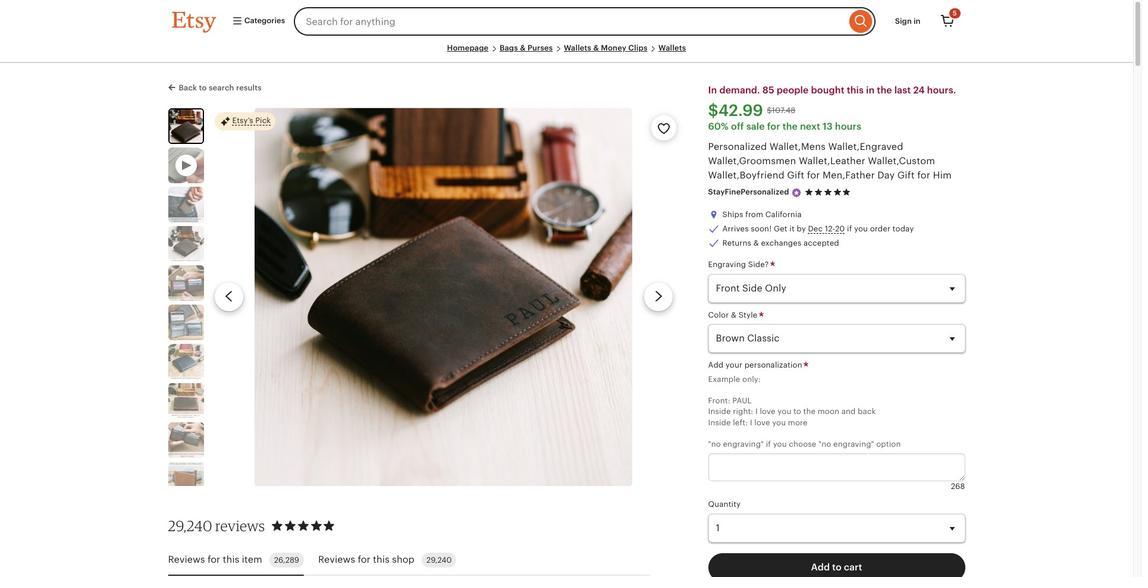Task type: locate. For each thing, give the bounding box(es) containing it.
reviews for this shop
[[318, 554, 415, 566]]

1 horizontal spatial this
[[373, 554, 390, 566]]

0 horizontal spatial reviews
[[168, 554, 205, 566]]

& for wallets
[[594, 43, 599, 52]]

1 horizontal spatial reviews
[[318, 554, 355, 566]]

tab list
[[168, 546, 650, 576]]

day
[[878, 170, 895, 181]]

in right "sign"
[[914, 17, 921, 26]]

engraving side?
[[709, 260, 771, 269]]

wallets & money clips
[[564, 43, 648, 52]]

the up more
[[804, 407, 816, 416]]

29,240 right shop
[[427, 556, 452, 565]]

clips
[[629, 43, 648, 52]]

5 link
[[934, 7, 962, 36]]

soon! get
[[751, 224, 788, 233]]

1 horizontal spatial 29,240
[[427, 556, 452, 565]]

0 horizontal spatial personalized walletmens walletengraved walletgroomsmen brown classic image
[[169, 109, 203, 143]]

sign
[[896, 17, 912, 26]]

wallets link
[[659, 43, 686, 52]]

"no right choose
[[819, 440, 832, 449]]

to for back
[[199, 83, 207, 92]]

add
[[709, 360, 724, 369], [812, 562, 830, 573]]

in left "last"
[[867, 85, 875, 96]]

add inside button
[[812, 562, 830, 573]]

next
[[800, 121, 821, 132]]

if right 20 at top
[[848, 224, 853, 233]]

this left shop
[[373, 554, 390, 566]]

returns
[[723, 239, 752, 248]]

add left the cart
[[812, 562, 830, 573]]

to right back
[[199, 83, 207, 92]]

1 "no from the left
[[709, 440, 721, 449]]

cart
[[844, 562, 863, 573]]

2 reviews from the left
[[318, 554, 355, 566]]

& for bags
[[520, 43, 526, 52]]

wallets down 'search for anything' text box
[[564, 43, 592, 52]]

wallets for wallets link
[[659, 43, 686, 52]]

gift
[[788, 170, 805, 181], [898, 170, 915, 181]]

you
[[855, 224, 868, 233], [778, 407, 792, 416], [773, 418, 786, 427], [773, 440, 787, 449]]

love right left:
[[755, 418, 770, 427]]

for left shop
[[358, 554, 371, 566]]

1 horizontal spatial if
[[848, 224, 853, 233]]

to up more
[[794, 407, 802, 416]]

reviews right 26,289
[[318, 554, 355, 566]]

1 horizontal spatial add
[[812, 562, 830, 573]]

0 horizontal spatial engraving"
[[723, 440, 764, 449]]

1 vertical spatial love
[[755, 418, 770, 427]]

personalized wallet,mens wallet,engraved wallet,groomsmen wallet,leather wallet,custom wallet,boyfriend gift for men,father day gift for him
[[709, 141, 952, 181]]

& left style
[[731, 310, 737, 319]]

inside
[[709, 407, 731, 416], [709, 418, 731, 427]]

0 vertical spatial if
[[848, 224, 853, 233]]

homepage
[[447, 43, 489, 52]]

back
[[858, 407, 876, 416]]

engraving" down left:
[[723, 440, 764, 449]]

engraving" up add your personalization text field
[[834, 440, 875, 449]]

29,240 inside tab list
[[427, 556, 452, 565]]

1 wallets from the left
[[564, 43, 592, 52]]

for down the $107.48
[[768, 121, 781, 132]]

color
[[709, 310, 729, 319]]

1 vertical spatial i
[[750, 418, 753, 427]]

wallet,boyfriend
[[709, 170, 785, 181]]

0 horizontal spatial "no
[[709, 440, 721, 449]]

the left "last"
[[877, 85, 893, 96]]

1 vertical spatial in
[[867, 85, 875, 96]]

0 vertical spatial to
[[199, 83, 207, 92]]

29,240 for 29,240 reviews
[[168, 517, 212, 535]]

0 horizontal spatial wallets
[[564, 43, 592, 52]]

personalized walletmens walletengraved walletgroomsmen black classic image
[[168, 344, 204, 380]]

2 horizontal spatial to
[[833, 562, 842, 573]]

style
[[739, 310, 758, 319]]

29,240
[[168, 517, 212, 535], [427, 556, 452, 565]]

1 vertical spatial to
[[794, 407, 802, 416]]

personalized walletmens walletengraved walletgroomsmen image 3 image
[[168, 226, 204, 262]]

personalized walletmens walletengraved walletgroomsmen brown classic image
[[255, 108, 633, 486], [169, 109, 203, 143]]

1 horizontal spatial personalized walletmens walletengraved walletgroomsmen brown classic image
[[255, 108, 633, 486]]

1 reviews from the left
[[168, 554, 205, 566]]

0 horizontal spatial add
[[709, 360, 724, 369]]

0 horizontal spatial this
[[223, 554, 239, 566]]

0 vertical spatial love
[[760, 407, 776, 416]]

etsy's pick
[[232, 116, 271, 125]]

0 horizontal spatial gift
[[788, 170, 805, 181]]

to inside button
[[833, 562, 842, 573]]

bought
[[811, 85, 845, 96]]

1 vertical spatial 29,240
[[427, 556, 452, 565]]

gift down wallet,custom
[[898, 170, 915, 181]]

0 horizontal spatial if
[[766, 440, 771, 449]]

personalized walletmens walletengraved walletgroomsmen image 2 image
[[168, 187, 204, 222]]

5
[[953, 10, 957, 17]]

13
[[823, 121, 833, 132]]

if
[[848, 224, 853, 233], [766, 440, 771, 449]]

for
[[768, 121, 781, 132], [808, 170, 821, 181], [918, 170, 931, 181], [208, 554, 220, 566], [358, 554, 371, 566]]

i right left:
[[750, 418, 753, 427]]

0 horizontal spatial i
[[750, 418, 753, 427]]

stayfinepersonalized link
[[709, 188, 789, 197]]

engraving"
[[723, 440, 764, 449], [834, 440, 875, 449]]

60% off sale for the next 13 hours
[[709, 121, 862, 132]]

stayfinepersonalized
[[709, 188, 789, 197]]

1 horizontal spatial to
[[794, 407, 802, 416]]

sign in
[[896, 17, 921, 26]]

85
[[763, 85, 775, 96]]

0 vertical spatial add
[[709, 360, 724, 369]]

1 horizontal spatial in
[[914, 17, 921, 26]]

& left money
[[594, 43, 599, 52]]

1 vertical spatial add
[[812, 562, 830, 573]]

i
[[756, 407, 758, 416], [750, 418, 753, 427]]

for down 29,240 reviews
[[208, 554, 220, 566]]

you up more
[[778, 407, 792, 416]]

love right the right:
[[760, 407, 776, 416]]

29,240 up reviews for this item
[[168, 517, 212, 535]]

2 wallets from the left
[[659, 43, 686, 52]]

choose
[[789, 440, 817, 449]]

i right the right:
[[756, 407, 758, 416]]

1 horizontal spatial gift
[[898, 170, 915, 181]]

20
[[836, 224, 845, 233]]

the
[[877, 85, 893, 96], [783, 121, 798, 132], [804, 407, 816, 416]]

example only:
[[709, 375, 761, 384]]

personalized walletmens walletengraved walletgroomsmen brown minimalist image
[[168, 383, 204, 419]]

1 horizontal spatial "no
[[819, 440, 832, 449]]

2 vertical spatial the
[[804, 407, 816, 416]]

wallets right clips
[[659, 43, 686, 52]]

& right returns
[[754, 239, 759, 248]]

1 horizontal spatial engraving"
[[834, 440, 875, 449]]

arrives
[[723, 224, 749, 233]]

add up example
[[709, 360, 724, 369]]

inside left left:
[[709, 418, 731, 427]]

reviews for reviews for this item
[[168, 554, 205, 566]]

1 horizontal spatial the
[[804, 407, 816, 416]]

color & style
[[709, 310, 760, 319]]

exchanges
[[761, 239, 802, 248]]

wallet,engraved
[[829, 141, 904, 153]]

1 inside from the top
[[709, 407, 731, 416]]

0 horizontal spatial 29,240
[[168, 517, 212, 535]]

to
[[199, 83, 207, 92], [794, 407, 802, 416], [833, 562, 842, 573]]

front: paul inside right: i love you to the moon and back inside left: i love you more
[[709, 396, 876, 427]]

None search field
[[294, 7, 876, 36]]

tab list containing reviews for this item
[[168, 546, 650, 576]]

2 inside from the top
[[709, 418, 731, 427]]

wallet,mens
[[770, 141, 826, 153]]

&
[[520, 43, 526, 52], [594, 43, 599, 52], [754, 239, 759, 248], [731, 310, 737, 319]]

results
[[236, 83, 262, 92]]

wallet,groomsmen
[[709, 156, 797, 167]]

2 vertical spatial to
[[833, 562, 842, 573]]

returns & exchanges accepted
[[723, 239, 840, 248]]

in
[[709, 85, 717, 96]]

banner
[[150, 0, 984, 43]]

the down the $107.48
[[783, 121, 798, 132]]

Search for anything text field
[[294, 7, 847, 36]]

none search field inside banner
[[294, 7, 876, 36]]

back
[[179, 83, 197, 92]]

purses
[[528, 43, 553, 52]]

"no down front:
[[709, 440, 721, 449]]

to for add
[[833, 562, 842, 573]]

2 horizontal spatial this
[[847, 85, 864, 96]]

2 horizontal spatial the
[[877, 85, 893, 96]]

1 vertical spatial inside
[[709, 418, 731, 427]]

you left more
[[773, 418, 786, 427]]

in inside sign in button
[[914, 17, 921, 26]]

reviews down 29,240 reviews
[[168, 554, 205, 566]]

& right bags
[[520, 43, 526, 52]]

0 vertical spatial in
[[914, 17, 921, 26]]

people
[[777, 85, 809, 96]]

& for returns
[[754, 239, 759, 248]]

gift up 'star_seller' image
[[788, 170, 805, 181]]

0 vertical spatial 29,240
[[168, 517, 212, 535]]

ships from california
[[723, 210, 802, 219]]

by
[[797, 224, 806, 233]]

2 gift from the left
[[898, 170, 915, 181]]

personalized walletmens walletengraved walletgroomsmen image 5 image
[[168, 305, 204, 340]]

1 vertical spatial if
[[766, 440, 771, 449]]

0 vertical spatial the
[[877, 85, 893, 96]]

0 vertical spatial inside
[[709, 407, 731, 416]]

right:
[[733, 407, 754, 416]]

this left item
[[223, 554, 239, 566]]

0 horizontal spatial to
[[199, 83, 207, 92]]

this right bought
[[847, 85, 864, 96]]

"no engraving" if you choose "no engraving" option
[[709, 440, 901, 449]]

Add your personalization text field
[[709, 454, 966, 482]]

if left choose
[[766, 440, 771, 449]]

menu bar
[[172, 43, 962, 63]]

ships
[[723, 210, 744, 219]]

1 engraving" from the left
[[723, 440, 764, 449]]

in
[[914, 17, 921, 26], [867, 85, 875, 96]]

inside down front:
[[709, 407, 731, 416]]

1 vertical spatial the
[[783, 121, 798, 132]]

$42.99
[[709, 101, 764, 120]]

0 vertical spatial i
[[756, 407, 758, 416]]

to left the cart
[[833, 562, 842, 573]]

back to search results
[[179, 83, 262, 92]]

1 horizontal spatial wallets
[[659, 43, 686, 52]]

left:
[[733, 418, 748, 427]]



Task type: vqa. For each thing, say whether or not it's contained in the screenshot.
records
no



Task type: describe. For each thing, give the bounding box(es) containing it.
268
[[952, 482, 966, 491]]

29,240 for 29,240
[[427, 556, 452, 565]]

homepage link
[[447, 43, 489, 52]]

reviews
[[215, 517, 265, 535]]

hours
[[835, 121, 862, 132]]

shop
[[392, 554, 415, 566]]

only:
[[743, 375, 761, 384]]

bags & purses link
[[500, 43, 553, 52]]

menu bar containing homepage
[[172, 43, 962, 63]]

etsy's
[[232, 116, 253, 125]]

item
[[242, 554, 262, 566]]

more
[[788, 418, 808, 427]]

this for reviews for this shop
[[373, 554, 390, 566]]

categories button
[[223, 11, 291, 32]]

him
[[933, 170, 952, 181]]

2 "no from the left
[[819, 440, 832, 449]]

arrives soon! get it by dec 12-20 if you order today
[[723, 224, 914, 233]]

search
[[209, 83, 234, 92]]

personalized
[[709, 141, 767, 153]]

it
[[790, 224, 795, 233]]

wallets for wallets & money clips
[[564, 43, 592, 52]]

0 horizontal spatial the
[[783, 121, 798, 132]]

for left the him
[[918, 170, 931, 181]]

wallet,leather
[[799, 156, 866, 167]]

order
[[871, 224, 891, 233]]

to inside the front: paul inside right: i love you to the moon and back inside left: i love you more
[[794, 407, 802, 416]]

wallets & money clips link
[[564, 43, 648, 52]]

accepted
[[804, 239, 840, 248]]

you left order
[[855, 224, 868, 233]]

bags & purses
[[500, 43, 553, 52]]

option
[[877, 440, 901, 449]]

0 horizontal spatial in
[[867, 85, 875, 96]]

banner containing categories
[[150, 0, 984, 43]]

side?
[[749, 260, 769, 269]]

personalized walletmens walletengraved walletgroomsmen image 8 image
[[168, 422, 204, 458]]

sign in button
[[887, 11, 930, 32]]

money
[[601, 43, 627, 52]]

personalization
[[745, 360, 803, 369]]

add for add your personalization
[[709, 360, 724, 369]]

29,240 reviews
[[168, 517, 265, 535]]

reviews for reviews for this shop
[[318, 554, 355, 566]]

personalized walletmens walletengraved walletgroomsmen image 4 image
[[168, 265, 204, 301]]

hours.
[[928, 85, 957, 96]]

back to search results link
[[168, 81, 262, 94]]

this for reviews for this item
[[223, 554, 239, 566]]

your
[[726, 360, 743, 369]]

dec
[[808, 224, 823, 233]]

and
[[842, 407, 856, 416]]

$107.48
[[767, 106, 796, 115]]

personalized walletmens walletengraved walletgroomsmen tan minimalist image
[[168, 462, 204, 497]]

60%
[[709, 121, 729, 132]]

add your personalization
[[709, 360, 805, 369]]

example
[[709, 375, 741, 384]]

from
[[746, 210, 764, 219]]

categories
[[243, 16, 285, 25]]

star_seller image
[[792, 187, 803, 198]]

men,father
[[823, 170, 875, 181]]

etsy's pick button
[[215, 112, 276, 131]]

last
[[895, 85, 911, 96]]

moon
[[818, 407, 840, 416]]

front:
[[709, 396, 731, 405]]

for down the wallet,leather
[[808, 170, 821, 181]]

you left choose
[[773, 440, 787, 449]]

24
[[914, 85, 925, 96]]

add to cart button
[[709, 553, 966, 577]]

california
[[766, 210, 802, 219]]

engraving
[[709, 260, 746, 269]]

add for add to cart
[[812, 562, 830, 573]]

wallet,custom
[[868, 156, 936, 167]]

sale
[[747, 121, 765, 132]]

pick
[[255, 116, 271, 125]]

off
[[731, 121, 744, 132]]

paul
[[733, 396, 752, 405]]

today
[[893, 224, 914, 233]]

bags
[[500, 43, 518, 52]]

26,289
[[274, 556, 299, 565]]

reviews for this item
[[168, 554, 262, 566]]

the inside the front: paul inside right: i love you to the moon and back inside left: i love you more
[[804, 407, 816, 416]]

2 engraving" from the left
[[834, 440, 875, 449]]

add to cart
[[812, 562, 863, 573]]

1 horizontal spatial i
[[756, 407, 758, 416]]

& for color
[[731, 310, 737, 319]]

quantity
[[709, 500, 741, 509]]

demand.
[[720, 85, 761, 96]]

1 gift from the left
[[788, 170, 805, 181]]



